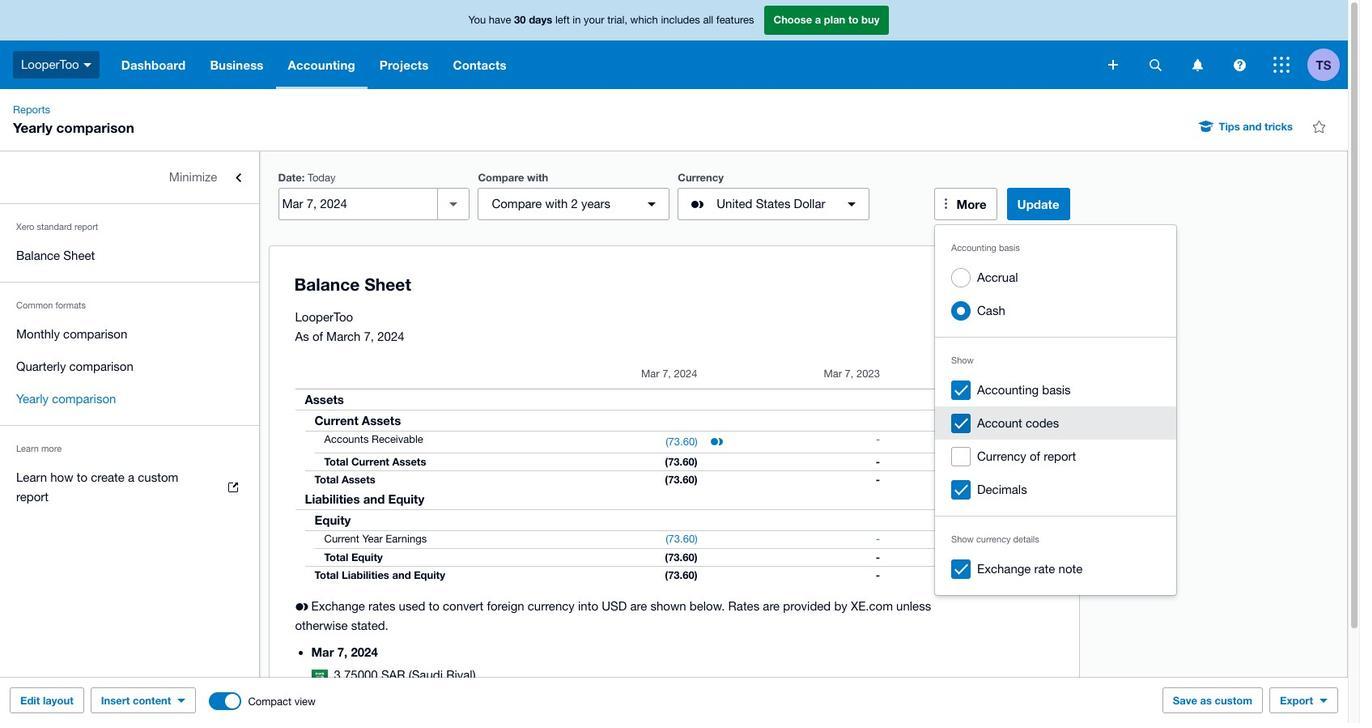 Task type: vqa. For each thing, say whether or not it's contained in the screenshot.
left basis
yes



Task type: locate. For each thing, give the bounding box(es) containing it.
foreign
[[487, 599, 524, 613]]

0 horizontal spatial of
[[312, 330, 323, 343]]

1 show from the top
[[951, 355, 974, 365]]

total up the total assets in the left bottom of the page
[[324, 455, 348, 468]]

xero standard report
[[16, 222, 98, 232]]

2 horizontal spatial report
[[1044, 449, 1076, 463]]

exchange inside button
[[977, 562, 1031, 576]]

yearly comparison link
[[0, 383, 259, 415]]

a left plan
[[815, 13, 821, 26]]

with up compare with 2 years
[[527, 171, 548, 184]]

currency inside exchange rates used to convert foreign currency into usd are shown below. rates are provided by xe.com unless otherwise stated.
[[528, 599, 575, 613]]

current for year
[[324, 532, 359, 545]]

compare down compare with
[[492, 197, 542, 211]]

report for xero standard report
[[74, 222, 98, 232]]

yearly down the reports link
[[13, 119, 52, 136]]

2 vertical spatial accounting
[[977, 383, 1039, 397]]

0 vertical spatial custom
[[138, 470, 178, 484]]

accounts receivable
[[324, 433, 423, 445]]

0 vertical spatial yearly
[[13, 119, 52, 136]]

to right used
[[429, 599, 440, 613]]

total down current year earnings
[[324, 550, 348, 563]]

report down account codes button
[[1044, 449, 1076, 463]]

0 horizontal spatial loopertoo
[[21, 57, 79, 71]]

to right how
[[77, 470, 88, 484]]

of inside button
[[1030, 449, 1041, 463]]

ts
[[1316, 57, 1332, 72]]

exchange down show currency details
[[977, 562, 1031, 576]]

account
[[977, 416, 1023, 430]]

0 vertical spatial 2024
[[377, 330, 405, 343]]

states
[[756, 197, 791, 211]]

a right the create
[[128, 470, 135, 484]]

current up accounts
[[315, 413, 358, 428]]

- link down codes
[[1030, 432, 1053, 448]]

with left 2
[[545, 197, 568, 211]]

report inside button
[[1044, 449, 1076, 463]]

shown
[[651, 599, 686, 613]]

currency left the into in the left of the page
[[528, 599, 575, 613]]

business button
[[198, 40, 276, 89]]

- link up rate
[[1030, 531, 1053, 547]]

update
[[1017, 197, 1060, 211]]

liabilities down total equity
[[342, 568, 389, 581]]

0 vertical spatial learn
[[16, 444, 39, 453]]

exchange rate note button
[[935, 552, 1177, 585]]

loopertoo up the march
[[295, 310, 353, 324]]

banner
[[0, 0, 1348, 89]]

report for currency of report
[[1044, 449, 1076, 463]]

comparison for monthly comparison
[[63, 327, 127, 341]]

0 horizontal spatial a
[[128, 470, 135, 484]]

(73.60) for total equity
[[665, 550, 698, 563]]

show for show
[[951, 355, 974, 365]]

currency up united at the right top of page
[[678, 171, 724, 184]]

1 vertical spatial currency
[[528, 599, 575, 613]]

group containing accrual
[[935, 225, 1177, 595]]

(73.60) for total liabilities and equity
[[665, 568, 698, 581]]

comparison down formats
[[63, 327, 127, 341]]

learn
[[16, 444, 39, 453], [16, 470, 47, 484]]

and for tips
[[1243, 120, 1262, 133]]

0 vertical spatial and
[[1243, 120, 1262, 133]]

tricks
[[1265, 120, 1293, 133]]

current up total equity
[[324, 532, 359, 545]]

1 vertical spatial custom
[[1215, 694, 1253, 707]]

to left buy
[[849, 13, 859, 26]]

total down total equity
[[315, 568, 339, 581]]

1 vertical spatial current
[[351, 455, 389, 468]]

0 vertical spatial report
[[74, 222, 98, 232]]

report down learn more
[[16, 490, 49, 504]]

loopertoo left svg image at the top of page
[[21, 57, 79, 71]]

loopertoo
[[21, 57, 79, 71], [295, 310, 353, 324]]

0 horizontal spatial report
[[16, 490, 49, 504]]

show
[[951, 355, 974, 365], [951, 534, 974, 544]]

list of convenience dates image
[[438, 188, 470, 220]]

loopertoo inside popup button
[[21, 57, 79, 71]]

liabilities
[[305, 491, 360, 506], [342, 568, 389, 581]]

to inside exchange rates used to convert foreign currency into usd are shown below. rates are provided by xe.com unless otherwise stated.
[[429, 599, 440, 613]]

report output element
[[295, 360, 1053, 583]]

report up sheet in the top left of the page
[[74, 222, 98, 232]]

how
[[50, 470, 73, 484]]

1 horizontal spatial exchange
[[977, 562, 1031, 576]]

are
[[630, 599, 647, 613], [763, 599, 780, 613]]

basis up accrual
[[999, 243, 1020, 253]]

1 horizontal spatial are
[[763, 599, 780, 613]]

1 vertical spatial 2024
[[674, 368, 698, 380]]

a
[[815, 13, 821, 26], [128, 470, 135, 484]]

group
[[935, 225, 1177, 595]]

currency left details
[[977, 534, 1011, 544]]

your
[[584, 14, 605, 26]]

0 horizontal spatial custom
[[138, 470, 178, 484]]

1 horizontal spatial loopertoo
[[295, 310, 353, 324]]

0 vertical spatial compare
[[478, 171, 524, 184]]

comparison for yearly comparison
[[52, 392, 116, 406]]

1 vertical spatial basis
[[1042, 383, 1071, 397]]

total equity
[[324, 550, 383, 563]]

currency inside button
[[977, 449, 1027, 463]]

and inside button
[[1243, 120, 1262, 133]]

exchange inside exchange rates used to convert foreign currency into usd are shown below. rates are provided by xe.com unless otherwise stated.
[[311, 599, 365, 613]]

total for total current assets
[[324, 455, 348, 468]]

monthly
[[16, 327, 60, 341]]

exchange rate note
[[977, 562, 1083, 576]]

yearly comparison
[[16, 392, 116, 406]]

0 vertical spatial show
[[951, 355, 974, 365]]

to edit exchange rates, go to currencies
[[295, 694, 515, 707]]

total assets
[[315, 472, 376, 485]]

edit layout
[[20, 694, 73, 707]]

1 vertical spatial compare
[[492, 197, 542, 211]]

more button
[[934, 188, 997, 220]]

0 vertical spatial currency
[[678, 171, 724, 184]]

yearly down quarterly
[[16, 392, 49, 406]]

liabilities down the total assets in the left bottom of the page
[[305, 491, 360, 506]]

7, inside "loopertoo as of march 7, 2024"
[[364, 330, 374, 343]]

accrual button
[[935, 261, 1177, 294]]

1 vertical spatial currency
[[977, 449, 1027, 463]]

1 vertical spatial loopertoo
[[295, 310, 353, 324]]

accounting basis up accrual
[[951, 243, 1020, 253]]

currency for currency
[[678, 171, 724, 184]]

go
[[425, 694, 439, 707]]

1 horizontal spatial and
[[392, 568, 411, 581]]

accounting basis up account codes
[[977, 383, 1071, 397]]

1 horizontal spatial mar 7, 2024
[[641, 368, 698, 380]]

equity down liabilities and equity
[[315, 512, 351, 527]]

and up used
[[392, 568, 411, 581]]

loopertoo as of march 7, 2024
[[295, 310, 405, 343]]

comparison down quarterly comparison
[[52, 392, 116, 406]]

show currency details
[[951, 534, 1040, 544]]

2
[[571, 197, 578, 211]]

tips and tricks button
[[1190, 113, 1303, 139]]

0 vertical spatial loopertoo
[[21, 57, 79, 71]]

comparison down monthly comparison link
[[69, 360, 133, 373]]

- link
[[866, 432, 890, 448], [1030, 432, 1053, 448], [866, 531, 890, 547], [1030, 531, 1053, 547]]

1 vertical spatial show
[[951, 534, 974, 544]]

2023
[[857, 368, 880, 380]]

2 show from the top
[[951, 534, 974, 544]]

0 vertical spatial (73.60) link
[[656, 434, 707, 450]]

0 horizontal spatial exchange
[[311, 599, 365, 613]]

view
[[294, 695, 316, 707]]

stated.
[[351, 618, 389, 632]]

2024
[[377, 330, 405, 343], [674, 368, 698, 380], [351, 644, 378, 659]]

currency
[[678, 171, 724, 184], [977, 449, 1027, 463]]

1 are from the left
[[630, 599, 647, 613]]

mar 7, 2024
[[641, 368, 698, 380], [311, 644, 378, 659]]

insert
[[101, 694, 130, 707]]

formats
[[55, 300, 86, 310]]

to
[[295, 694, 308, 707]]

0 vertical spatial with
[[527, 171, 548, 184]]

yearly inside reports yearly comparison
[[13, 119, 52, 136]]

basis inside accounting basis button
[[1042, 383, 1071, 397]]

0 vertical spatial a
[[815, 13, 821, 26]]

1 vertical spatial learn
[[16, 470, 47, 484]]

show for show currency details
[[951, 534, 974, 544]]

currency for currency of report
[[977, 449, 1027, 463]]

united
[[717, 197, 753, 211]]

compare for compare with
[[478, 171, 524, 184]]

standard
[[37, 222, 72, 232]]

1 horizontal spatial custom
[[1215, 694, 1253, 707]]

2 horizontal spatial and
[[1243, 120, 1262, 133]]

0 horizontal spatial are
[[630, 599, 647, 613]]

left
[[555, 14, 570, 26]]

cash button
[[935, 294, 1177, 327]]

2 learn from the top
[[16, 470, 47, 484]]

Report title field
[[290, 266, 1047, 304]]

and
[[1243, 120, 1262, 133], [363, 491, 385, 506], [392, 568, 411, 581]]

0 horizontal spatial currency
[[678, 171, 724, 184]]

compare up compare with 2 years
[[478, 171, 524, 184]]

currency inside list box
[[977, 534, 1011, 544]]

note
[[1059, 562, 1083, 576]]

0 vertical spatial mar 7, 2024
[[641, 368, 698, 380]]

svg image
[[1274, 57, 1290, 73], [1149, 59, 1162, 71], [1192, 59, 1203, 71], [1234, 59, 1246, 71], [1109, 60, 1118, 70]]

accrual
[[977, 270, 1018, 284]]

comparison up minimize button
[[56, 119, 134, 136]]

plan
[[824, 13, 846, 26]]

of down codes
[[1030, 449, 1041, 463]]

30
[[514, 13, 526, 26]]

0 vertical spatial basis
[[999, 243, 1020, 253]]

insert content
[[101, 694, 171, 707]]

1 horizontal spatial basis
[[1042, 383, 1071, 397]]

1 horizontal spatial report
[[74, 222, 98, 232]]

1 horizontal spatial currency
[[977, 449, 1027, 463]]

current down accounts receivable
[[351, 455, 389, 468]]

0 horizontal spatial and
[[363, 491, 385, 506]]

used
[[399, 599, 425, 613]]

- link up xe.com
[[866, 531, 890, 547]]

riyal)
[[446, 668, 476, 681]]

basis up account codes button
[[1042, 383, 1071, 397]]

2 vertical spatial and
[[392, 568, 411, 581]]

1 horizontal spatial a
[[815, 13, 821, 26]]

equity up used
[[414, 568, 445, 581]]

content
[[133, 694, 171, 707]]

exchange for rates
[[311, 599, 365, 613]]

learn down learn more
[[16, 470, 47, 484]]

with for compare with
[[527, 171, 548, 184]]

1 vertical spatial a
[[128, 470, 135, 484]]

0 horizontal spatial basis
[[999, 243, 1020, 253]]

total for total liabilities and equity
[[315, 568, 339, 581]]

total up liabilities and equity
[[315, 472, 339, 485]]

assets down receivable
[[392, 455, 426, 468]]

and down the total assets in the left bottom of the page
[[363, 491, 385, 506]]

custom right the create
[[138, 470, 178, 484]]

1 horizontal spatial mar
[[641, 368, 660, 380]]

1 vertical spatial with
[[545, 197, 568, 211]]

0 vertical spatial current
[[315, 413, 358, 428]]

exchange up otherwise
[[311, 599, 365, 613]]

of
[[312, 330, 323, 343], [1030, 449, 1041, 463]]

1 learn from the top
[[16, 444, 39, 453]]

custom right as at the right
[[1215, 694, 1253, 707]]

equity up earnings
[[388, 491, 424, 506]]

1 vertical spatial and
[[363, 491, 385, 506]]

tips
[[1219, 120, 1240, 133]]

comparison for quarterly comparison
[[69, 360, 133, 373]]

learn left more
[[16, 444, 39, 453]]

1 horizontal spatial of
[[1030, 449, 1041, 463]]

insert content button
[[90, 687, 196, 713]]

1 vertical spatial report
[[1044, 449, 1076, 463]]

are right "usd"
[[630, 599, 647, 613]]

1 vertical spatial accounting basis
[[977, 383, 1071, 397]]

mar 7, 2024 inside report output element
[[641, 368, 698, 380]]

currency
[[977, 534, 1011, 544], [528, 599, 575, 613]]

0 horizontal spatial mar 7, 2024
[[311, 644, 378, 659]]

add to favourites image
[[1303, 110, 1335, 143]]

currency up decimals
[[977, 449, 1027, 463]]

-
[[876, 433, 880, 445], [1039, 433, 1043, 445], [876, 455, 880, 468], [1039, 455, 1043, 468], [876, 472, 880, 485], [876, 532, 880, 545], [1039, 532, 1043, 545], [876, 550, 880, 563], [1039, 550, 1043, 563], [876, 568, 880, 581], [1039, 568, 1043, 581]]

loopertoo inside "loopertoo as of march 7, 2024"
[[295, 310, 353, 324]]

are right the rates
[[763, 599, 780, 613]]

1 vertical spatial mar 7, 2024
[[311, 644, 378, 659]]

of right as
[[312, 330, 323, 343]]

years
[[581, 197, 611, 211]]

accounting inside button
[[977, 383, 1039, 397]]

1 vertical spatial exchange
[[311, 599, 365, 613]]

1 vertical spatial (73.60) link
[[656, 531, 707, 547]]

1 horizontal spatial currency
[[977, 534, 1011, 544]]

:
[[302, 171, 305, 184]]

7,
[[364, 330, 374, 343], [662, 368, 671, 380], [845, 368, 854, 380], [337, 644, 348, 659]]

2024 inside report output element
[[674, 368, 698, 380]]

otherwise
[[295, 618, 348, 632]]

0 vertical spatial accounting
[[288, 57, 355, 72]]

current for assets
[[315, 413, 358, 428]]

balance sheet
[[16, 249, 95, 262]]

common
[[16, 300, 53, 310]]

and right tips
[[1243, 120, 1262, 133]]

total current assets
[[324, 455, 426, 468]]

accounting basis
[[951, 243, 1020, 253], [977, 383, 1071, 397]]

learn for learn how to create a custom report
[[16, 470, 47, 484]]

a inside learn how to create a custom report
[[128, 470, 135, 484]]

0 vertical spatial currency
[[977, 534, 1011, 544]]

1 vertical spatial liabilities
[[342, 568, 389, 581]]

list box
[[935, 225, 1177, 595]]

0 vertical spatial exchange
[[977, 562, 1031, 576]]

- link down the 2023
[[866, 432, 890, 448]]

0 vertical spatial of
[[312, 330, 323, 343]]

0 horizontal spatial currency
[[528, 599, 575, 613]]

quarterly comparison link
[[0, 351, 259, 383]]

2 vertical spatial current
[[324, 532, 359, 545]]

projects
[[380, 57, 429, 72]]

1 vertical spatial of
[[1030, 449, 1041, 463]]

exchange
[[977, 562, 1031, 576], [311, 599, 365, 613]]

2 vertical spatial report
[[16, 490, 49, 504]]

quarterly
[[16, 360, 66, 373]]

learn inside learn how to create a custom report
[[16, 470, 47, 484]]



Task type: describe. For each thing, give the bounding box(es) containing it.
as
[[1200, 694, 1212, 707]]

year
[[362, 532, 383, 545]]

loopertoo for loopertoo
[[21, 57, 79, 71]]

(73.60) for total assets
[[665, 472, 698, 485]]

assets up current assets
[[305, 392, 344, 406]]

balance
[[16, 249, 60, 262]]

compare for compare with 2 years
[[492, 197, 542, 211]]

2024 inside "loopertoo as of march 7, 2024"
[[377, 330, 405, 343]]

2 horizontal spatial mar
[[824, 368, 842, 380]]

current assets
[[315, 413, 401, 428]]

edit
[[20, 694, 40, 707]]

all
[[703, 14, 714, 26]]

learn for learn more
[[16, 444, 39, 453]]

exchange rates used to convert foreign currency into usd are shown below. rates are provided by xe.com unless otherwise stated.
[[295, 599, 931, 632]]

currencies
[[456, 694, 515, 707]]

provided
[[783, 599, 831, 613]]

by
[[834, 599, 848, 613]]

compact
[[248, 695, 292, 707]]

minimize
[[169, 170, 217, 184]]

contacts button
[[441, 40, 519, 89]]

compact view
[[248, 695, 316, 707]]

includes
[[661, 14, 700, 26]]

ts button
[[1308, 40, 1348, 89]]

learn more
[[16, 444, 62, 453]]

date : today
[[278, 171, 336, 184]]

comparison inside reports yearly comparison
[[56, 119, 134, 136]]

total for total equity
[[324, 550, 348, 563]]

rate
[[1034, 562, 1055, 576]]

today
[[308, 172, 336, 184]]

accounting basis button
[[935, 373, 1177, 406]]

date
[[278, 171, 302, 184]]

currency of report button
[[935, 440, 1177, 473]]

monthly comparison
[[16, 327, 127, 341]]

rates,
[[391, 694, 421, 707]]

below.
[[690, 599, 725, 613]]

exchange currency details image
[[701, 426, 733, 458]]

exchange for rate
[[977, 562, 1031, 576]]

in
[[573, 14, 581, 26]]

total for total assets
[[315, 472, 339, 485]]

reports yearly comparison
[[13, 104, 134, 136]]

to edit exchange rates, go to currencies link
[[295, 694, 515, 707]]

reports link
[[6, 102, 57, 118]]

save as custom
[[1173, 694, 1253, 707]]

(saudi
[[409, 668, 443, 681]]

edit
[[311, 694, 331, 707]]

0 vertical spatial accounting basis
[[951, 243, 1020, 253]]

have
[[489, 14, 511, 26]]

assets up accounts receivable
[[362, 413, 401, 428]]

1 vertical spatial yearly
[[16, 392, 49, 406]]

banner containing ts
[[0, 0, 1348, 89]]

to right go
[[442, 694, 453, 707]]

liabilities and equity
[[305, 491, 424, 506]]

assets up liabilities and equity
[[342, 472, 376, 485]]

more
[[41, 444, 62, 453]]

1 vertical spatial accounting
[[951, 243, 997, 253]]

(73.60) for total current assets
[[665, 455, 698, 468]]

3.75000 sar (saudi riyal)
[[334, 668, 476, 681]]

0 vertical spatial liabilities
[[305, 491, 360, 506]]

days
[[529, 13, 553, 26]]

report inside learn how to create a custom report
[[16, 490, 49, 504]]

with for compare with 2 years
[[545, 197, 568, 211]]

xe.com
[[851, 599, 893, 613]]

as
[[295, 330, 309, 343]]

minimize button
[[0, 161, 259, 194]]

list box containing accrual
[[935, 225, 1177, 595]]

accounts
[[324, 433, 369, 445]]

layout
[[43, 694, 73, 707]]

mar 7, 2023
[[824, 368, 880, 380]]

2 are from the left
[[763, 599, 780, 613]]

account codes button
[[935, 406, 1177, 440]]

rates
[[728, 599, 760, 613]]

0 horizontal spatial mar
[[311, 644, 334, 659]]

learn how to create a custom report link
[[0, 462, 259, 513]]

decimals button
[[935, 473, 1177, 506]]

export
[[1280, 694, 1313, 707]]

current year earnings
[[324, 532, 427, 545]]

1 (73.60) link from the top
[[656, 434, 707, 450]]

export button
[[1270, 687, 1339, 713]]

loopertoo for loopertoo as of march 7, 2024
[[295, 310, 353, 324]]

svg image
[[83, 63, 91, 67]]

into
[[578, 599, 598, 613]]

equity down year
[[351, 550, 383, 563]]

dollar
[[794, 197, 826, 211]]

custom inside 'button'
[[1215, 694, 1253, 707]]

common formats
[[16, 300, 86, 310]]

accounting inside popup button
[[288, 57, 355, 72]]

2 vertical spatial 2024
[[351, 644, 378, 659]]

Select end date field
[[279, 189, 438, 219]]

united states dollar button
[[678, 188, 870, 220]]

custom inside learn how to create a custom report
[[138, 470, 178, 484]]

unless
[[896, 599, 931, 613]]

accounting button
[[276, 40, 367, 89]]

account codes
[[977, 416, 1059, 430]]

which
[[630, 14, 658, 26]]

usd
[[602, 599, 627, 613]]

of inside "loopertoo as of march 7, 2024"
[[312, 330, 323, 343]]

united states dollar
[[717, 197, 826, 211]]

exchange
[[335, 694, 388, 707]]

rates
[[368, 599, 395, 613]]

sheet
[[63, 249, 95, 262]]

details
[[1013, 534, 1040, 544]]

currency of report
[[977, 449, 1076, 463]]

earnings
[[386, 532, 427, 545]]

compare with
[[478, 171, 548, 184]]

cash
[[977, 304, 1005, 317]]

business
[[210, 57, 264, 72]]

and for liabilities
[[363, 491, 385, 506]]

trial,
[[607, 14, 628, 26]]

features
[[716, 14, 754, 26]]

tips and tricks
[[1219, 120, 1293, 133]]

2 (73.60) link from the top
[[656, 531, 707, 547]]

you have 30 days left in your trial, which includes all features
[[468, 13, 754, 26]]

to inside learn how to create a custom report
[[77, 470, 88, 484]]

projects button
[[367, 40, 441, 89]]

codes
[[1026, 416, 1059, 430]]

accounting basis inside accounting basis button
[[977, 383, 1071, 397]]

compare with 2 years
[[492, 197, 611, 211]]



